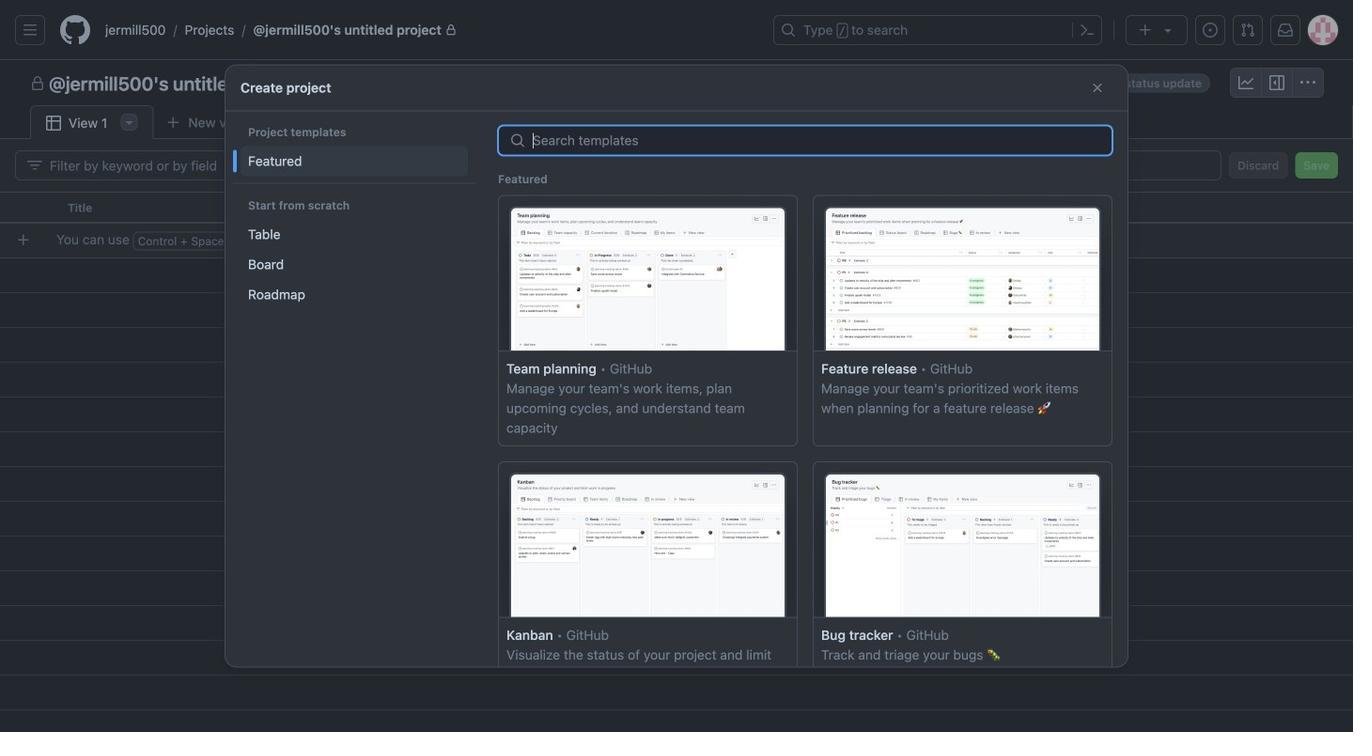 Task type: locate. For each thing, give the bounding box(es) containing it.
sc 9kayk9 0 image down git pull request icon
[[1239, 75, 1254, 90]]

notifications image
[[1279, 23, 1294, 38]]

region
[[0, 0, 1354, 732]]

row
[[0, 192, 1354, 224], [8, 223, 1354, 258]]

view options for view 1 image
[[122, 115, 137, 130]]

status column options image
[[1012, 200, 1027, 215]]

2 horizontal spatial sc 9kayk9 0 image
[[1239, 75, 1254, 90]]

search image
[[510, 133, 526, 148]]

sc 9kayk9 0 image left view options for view 1 image in the left of the page
[[46, 116, 61, 131]]

triangle down image
[[1161, 23, 1176, 38]]

command palette image
[[1080, 23, 1095, 38]]

tab panel
[[0, 139, 1354, 732]]

tab list
[[30, 105, 290, 140]]

0 horizontal spatial sc 9kayk9 0 image
[[46, 116, 61, 131]]

sc 9kayk9 0 image
[[1270, 75, 1285, 90], [1301, 75, 1316, 90], [30, 76, 45, 91], [27, 158, 42, 173]]

cell
[[0, 192, 56, 224]]

sc 9kayk9 0 image down command palette image at the top right of the page
[[1091, 80, 1106, 95]]

title column options image
[[636, 200, 651, 215]]

list
[[98, 15, 762, 45]]

add field image
[[1060, 199, 1075, 214]]

grid
[[0, 192, 1354, 732]]

sc 9kayk9 0 image
[[1239, 75, 1254, 90], [1091, 80, 1106, 95], [46, 116, 61, 131]]

1 horizontal spatial sc 9kayk9 0 image
[[1091, 80, 1106, 95]]

project navigation
[[0, 60, 1354, 105]]

row down view filters region
[[0, 192, 1354, 224]]

dialog
[[226, 65, 1128, 732]]



Task type: vqa. For each thing, say whether or not it's contained in the screenshot.
search icon
yes



Task type: describe. For each thing, give the bounding box(es) containing it.
assignees column options image
[[824, 200, 839, 215]]

sc 9kayk9 0 image inside view filters region
[[27, 158, 42, 173]]

sc 9kayk9 0 image inside project navigation
[[1239, 75, 1254, 90]]

plus image
[[1138, 23, 1154, 38]]

lock image
[[446, 24, 457, 36]]

homepage image
[[60, 15, 90, 45]]

create new item or add existing item image
[[16, 233, 31, 248]]

Search templates text field
[[533, 126, 1112, 155]]

row down title column options icon
[[8, 223, 1354, 258]]

view filters region
[[15, 150, 1339, 181]]

git pull request image
[[1241, 23, 1256, 38]]

issue opened image
[[1203, 23, 1218, 38]]



